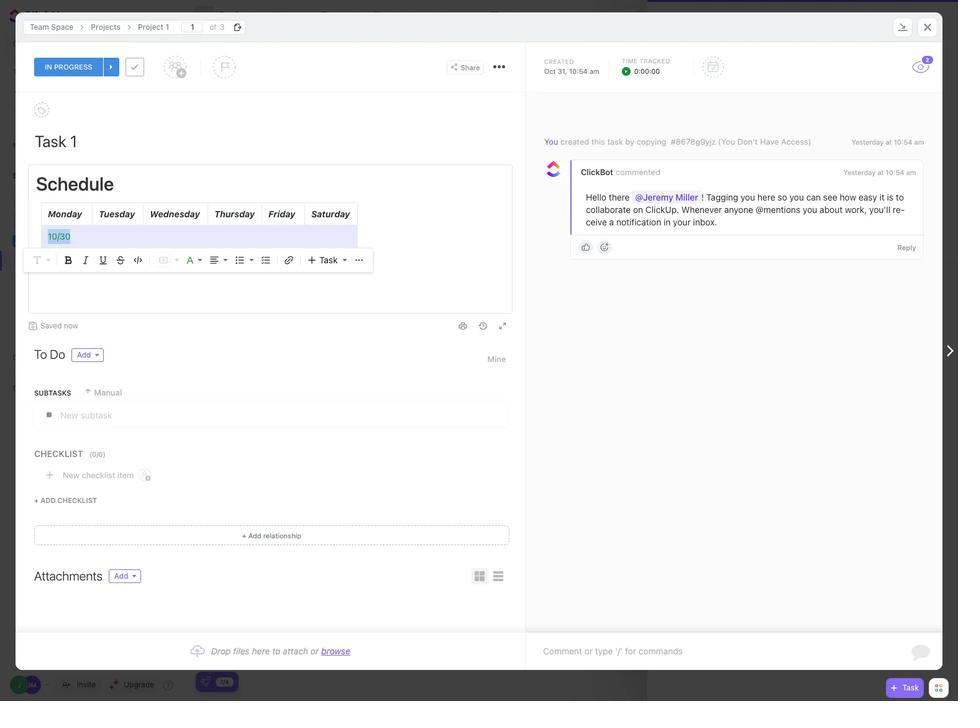 Task type: locate. For each thing, give the bounding box(es) containing it.
task settings image
[[498, 65, 501, 68]]

1 up project notes
[[72, 276, 76, 285]]

2
[[774, 16, 778, 24], [714, 50, 723, 68], [926, 57, 930, 63], [269, 208, 274, 218], [269, 431, 274, 441]]

search up home
[[24, 39, 49, 48]]

2 vertical spatial 10:54
[[886, 169, 904, 177]]

clickbot commented
[[581, 167, 660, 177]]

show more
[[31, 105, 73, 115]]

1 vertical spatial checklist
[[58, 497, 97, 505]]

share up 2 dropdown button
[[922, 11, 942, 20]]

new down task 3
[[239, 253, 253, 261]]

1 horizontal spatial at
[[886, 138, 892, 146]]

project 1 up project notes
[[45, 276, 76, 285]]

1 horizontal spatial 3
[[269, 232, 274, 242]]

projects left "project 2" link
[[714, 16, 741, 24]]

+ left relationship
[[242, 532, 247, 540]]

0 horizontal spatial 3
[[220, 22, 225, 31]]

automations
[[830, 11, 875, 20]]

1 vertical spatial 10:54
[[894, 138, 912, 146]]

0 vertical spatial am
[[590, 67, 600, 75]]

0 vertical spatial 10:54
[[569, 67, 588, 75]]

3 for of 3
[[220, 22, 225, 31]]

hello
[[586, 192, 606, 203]]

of 3
[[210, 22, 225, 31]]

this
[[591, 137, 605, 147]]

onboarding checklist button element
[[201, 677, 211, 687]]

team space inside task locations element
[[30, 22, 73, 31]]

projects
[[219, 10, 258, 21], [714, 16, 741, 24], [91, 22, 121, 31], [45, 256, 76, 266]]

3 down friday
[[269, 232, 274, 242]]

checklist down (0/0)
[[82, 470, 115, 480]]

attachments
[[666, 229, 735, 243], [34, 569, 103, 584]]

0 vertical spatial here
[[757, 192, 775, 203]]

10:54 for commented
[[886, 169, 904, 177]]

checklist down new checklist item
[[58, 497, 97, 505]]

minimize task image
[[898, 23, 908, 31]]

attachments inside task body element
[[34, 569, 103, 584]]

project inside project notes link
[[45, 316, 70, 325]]

1 inside sidebar navigation
[[72, 276, 76, 285]]

Edit task name text field
[[35, 131, 506, 152]]

0 vertical spatial checklist
[[82, 470, 115, 480]]

projects up home link
[[91, 22, 121, 31]]

1 horizontal spatial +
[[232, 253, 237, 261]]

ceive
[[586, 205, 905, 228]]

team space link up in progress
[[24, 20, 80, 34]]

yesterday at 10:54 am up it
[[844, 169, 916, 177]]

new down schedule
[[78, 197, 94, 205]]

2 horizontal spatial +
[[242, 532, 247, 540]]

schedule
[[36, 173, 114, 195]]

projects down the 10/30
[[45, 256, 76, 266]]

sharing & permissions link
[[830, 79, 940, 95]]

share for the top share button
[[922, 11, 942, 20]]

saved now
[[40, 321, 78, 331]]

1 horizontal spatial share button
[[906, 6, 947, 25]]

10:54 right 31, at the top right
[[569, 67, 588, 75]]

0 horizontal spatial attachments
[[34, 569, 103, 584]]

0 vertical spatial add button
[[71, 349, 103, 362]]

automations button
[[824, 6, 882, 25]]

project 2 link
[[749, 16, 778, 24]]

team down everything
[[31, 236, 52, 246]]

0 vertical spatial new
[[78, 197, 94, 205]]

2 inside dropdown button
[[926, 57, 930, 63]]

1 horizontal spatial 1
[[166, 22, 169, 31]]

+ for + new task
[[232, 253, 237, 261]]

project 1 link up notes
[[0, 271, 162, 291]]

inbox.
[[693, 217, 717, 228]]

yesterday down sharing
[[852, 138, 884, 146]]

project 1 up ⌘k
[[138, 22, 169, 31]]

dropdown menu image
[[248, 254, 255, 267], [354, 255, 364, 265]]

0 horizontal spatial project 2
[[666, 50, 723, 68]]

space inside task locations element
[[51, 22, 73, 31]]

more
[[54, 105, 73, 115]]

0 vertical spatial share button
[[906, 6, 947, 25]]

in down the clickup.
[[664, 217, 671, 228]]

1 vertical spatial here
[[252, 646, 270, 657]]

team space link up tracked
[[666, 16, 706, 24]]

1 vertical spatial add button
[[109, 570, 141, 584]]

yesterday at 10:54 am for clickbot commented
[[844, 169, 916, 177]]

wednesday
[[150, 209, 200, 219]]

in inside the ! tagging you here so you can see how easy it is to collaborate on clickup. whenever anyone @mentions you about work, you'll re ceive a notification in your inbox.
[[664, 217, 671, 228]]

at
[[886, 138, 892, 146], [878, 169, 884, 177]]

notifications
[[31, 85, 79, 95]]

0 vertical spatial 1
[[166, 22, 169, 31]]

10:54 down permissions
[[894, 138, 912, 146]]

+ down thursday at the top left of the page
[[232, 253, 237, 261]]

to inside the ! tagging you here so you can see how easy it is to collaborate on clickup. whenever anyone @mentions you about work, you'll re ceive a notification in your inbox.
[[896, 192, 904, 203]]

task body element
[[16, 93, 525, 633]]

monday
[[48, 209, 82, 219]]

1 vertical spatial 1
[[72, 276, 76, 285]]

drop files here to attach or browse
[[211, 646, 350, 657]]

0 vertical spatial attachments
[[666, 229, 735, 243]]

0 vertical spatial task
[[607, 137, 623, 147]]

1 horizontal spatial in
[[664, 217, 671, 228]]

1 horizontal spatial attachments
[[666, 229, 735, 243]]

schedule dialog
[[16, 12, 943, 671]]

at up it
[[878, 169, 884, 177]]

team
[[666, 16, 684, 24], [30, 22, 49, 31], [31, 236, 52, 246]]

project 1 link up ⌘k
[[132, 20, 175, 34]]

subtasks
[[34, 389, 71, 397]]

0 vertical spatial +
[[232, 253, 237, 261]]

project notes
[[45, 316, 93, 325]]

saved
[[40, 321, 62, 331]]

sidebar navigation
[[0, 0, 187, 702]]

project notes link
[[0, 311, 162, 331]]

home link
[[0, 60, 187, 80]]

0 horizontal spatial here
[[252, 646, 270, 657]]

is
[[887, 192, 894, 203]]

drop
[[211, 646, 231, 657]]

1 vertical spatial am
[[914, 138, 924, 146]]

new inside task body element
[[63, 470, 80, 480]]

1 vertical spatial attachments
[[34, 569, 103, 584]]

task 2
[[249, 431, 274, 441]]

1 vertical spatial project 2
[[666, 50, 723, 68]]

0 vertical spatial to
[[896, 192, 904, 203]]

new down checklist (0/0)
[[63, 470, 80, 480]]

don't
[[737, 137, 758, 147]]

new inside sidebar navigation
[[78, 197, 94, 205]]

projects up of 3 at the top of page
[[219, 10, 258, 21]]

3 inside task locations element
[[220, 22, 225, 31]]

0 horizontal spatial in
[[45, 62, 52, 71]]

0 horizontal spatial 1
[[72, 276, 76, 285]]

1 horizontal spatial here
[[757, 192, 775, 203]]

share button
[[906, 6, 947, 25], [447, 60, 484, 74]]

3 inside task 3 'link'
[[269, 232, 274, 242]]

in up notifications
[[45, 62, 52, 71]]

0 horizontal spatial to
[[272, 646, 281, 657]]

+ add checklist
[[34, 497, 97, 505]]

upgrade
[[124, 681, 154, 690]]

share inside task details element
[[461, 63, 480, 71]]

0 vertical spatial 3
[[220, 22, 225, 31]]

0 horizontal spatial dropdown menu image
[[248, 254, 255, 267]]

favorites button
[[0, 130, 187, 160]]

task left the by at top right
[[607, 137, 623, 147]]

0:00:00
[[634, 67, 660, 75]]

you up anyone
[[741, 192, 755, 203]]

project 2
[[749, 16, 778, 24], [666, 50, 723, 68]]

1
[[166, 22, 169, 31], [72, 276, 76, 285]]

share button left task settings icon
[[447, 60, 484, 74]]

project
[[749, 16, 772, 24], [138, 22, 164, 31], [666, 50, 711, 68], [45, 276, 70, 285], [45, 316, 70, 325]]

re
[[893, 205, 905, 215]]

0 horizontal spatial project 1
[[45, 276, 76, 285]]

10:54 up is on the right top of the page
[[886, 169, 904, 177]]

team space down everything
[[31, 236, 78, 246]]

0 vertical spatial at
[[886, 138, 892, 146]]

projects link
[[714, 16, 741, 24], [85, 20, 127, 34], [1, 251, 150, 271]]

0 vertical spatial project 1
[[138, 22, 169, 31]]

yesterday
[[852, 138, 884, 146], [844, 169, 876, 177]]

0 horizontal spatial task
[[255, 253, 269, 261]]

1 vertical spatial yesterday at 10:54 am
[[844, 169, 916, 177]]

share
[[922, 11, 942, 20], [461, 63, 480, 71]]

yesterday at 10:54 am for you created this task by copying #8678g9yjz (you don't have access)
[[852, 138, 924, 146]]

‎task 2
[[249, 208, 274, 218]]

set priority image
[[213, 56, 235, 78]]

search inside sidebar navigation
[[24, 39, 49, 48]]

10:54
[[569, 67, 588, 75], [894, 138, 912, 146], [886, 169, 904, 177]]

+ for + add relationship
[[242, 532, 247, 540]]

team space link inside task locations element
[[24, 20, 80, 34]]

0 vertical spatial yesterday at 10:54 am
[[852, 138, 924, 146]]

1 vertical spatial +
[[34, 497, 39, 505]]

0 vertical spatial yesterday
[[852, 138, 884, 146]]

task
[[607, 137, 623, 147], [255, 253, 269, 261]]

1 horizontal spatial to
[[896, 192, 904, 203]]

2 vertical spatial am
[[906, 169, 916, 177]]

add button for to do
[[71, 349, 103, 362]]

task details element
[[16, 42, 943, 93]]

search down of 3 at the top of page
[[208, 37, 233, 47]]

created oct 31, 10:54 am
[[544, 58, 600, 75]]

search for search tasks...
[[208, 37, 233, 47]]

1 vertical spatial project 1
[[45, 276, 76, 285]]

1 up ⌘k
[[166, 22, 169, 31]]

here
[[757, 192, 775, 203], [252, 646, 270, 657]]

task 2 link
[[245, 425, 588, 447]]

10:54 inside created oct 31, 10:54 am
[[569, 67, 588, 75]]

team inside sidebar navigation
[[31, 236, 52, 246]]

1 horizontal spatial search
[[208, 37, 233, 47]]

space
[[686, 16, 706, 24], [51, 22, 73, 31], [96, 197, 118, 205], [54, 236, 78, 246]]

task history region
[[526, 93, 943, 633]]

in progress
[[45, 62, 92, 71]]

here left so
[[757, 192, 775, 203]]

docs
[[12, 384, 33, 392]]

to left attach
[[272, 646, 281, 657]]

1 vertical spatial share button
[[447, 60, 484, 74]]

here right the files
[[252, 646, 270, 657]]

how
[[840, 192, 856, 203]]

in
[[45, 62, 52, 71], [664, 217, 671, 228]]

by
[[625, 137, 634, 147]]

+
[[232, 253, 237, 261], [34, 497, 39, 505], [242, 532, 247, 540]]

share left task settings icon
[[461, 63, 480, 71]]

3 right of at the left of the page
[[220, 22, 225, 31]]

projects link down the 10/30
[[1, 251, 150, 271]]

0 horizontal spatial search
[[24, 39, 49, 48]]

yesterday for you created this task by copying #8678g9yjz (you don't have access)
[[852, 138, 884, 146]]

yesterday at 10:54 am down sharing & permissions link
[[852, 138, 924, 146]]

31,
[[558, 67, 567, 75]]

2 vertical spatial +
[[242, 532, 247, 540]]

0 horizontal spatial at
[[878, 169, 884, 177]]

files
[[233, 646, 250, 657]]

0 horizontal spatial +
[[34, 497, 39, 505]]

@mentions
[[756, 205, 800, 215]]

0 vertical spatial project 2
[[749, 16, 778, 24]]

checklist
[[82, 470, 115, 480], [58, 497, 97, 505]]

yesterday up "easy"
[[844, 169, 876, 177]]

hide
[[887, 69, 903, 77]]

new checklist item
[[63, 470, 134, 480]]

to right is on the right top of the page
[[896, 192, 904, 203]]

2 vertical spatial new
[[63, 470, 80, 480]]

task inside 'link'
[[249, 232, 266, 242]]

(0/0)
[[89, 450, 106, 458]]

or
[[311, 646, 319, 657]]

0 vertical spatial share
[[922, 11, 942, 20]]

am
[[590, 67, 600, 75], [914, 138, 924, 146], [906, 169, 916, 177]]

+ down checklist
[[34, 497, 39, 505]]

a
[[609, 217, 614, 228]]

0 horizontal spatial add button
[[71, 349, 103, 362]]

1 horizontal spatial share
[[922, 11, 942, 20]]

10/30
[[48, 231, 70, 242]]

new for new checklist item
[[63, 470, 80, 480]]

tuesday
[[99, 209, 135, 219]]

0 horizontal spatial share
[[461, 63, 480, 71]]

1 horizontal spatial project 1
[[138, 22, 169, 31]]

at down sharing & permissions link
[[886, 138, 892, 146]]

add button for attachments
[[109, 570, 141, 584]]

task down task 3
[[255, 253, 269, 261]]

team up home
[[30, 22, 49, 31]]

1 vertical spatial at
[[878, 169, 884, 177]]

1 vertical spatial in
[[664, 217, 671, 228]]

1 vertical spatial yesterday
[[844, 169, 876, 177]]

1 horizontal spatial task
[[607, 137, 623, 147]]

team space up in progress
[[30, 22, 73, 31]]

1 horizontal spatial add button
[[109, 570, 141, 584]]

3 for task 3
[[269, 232, 274, 242]]

add button
[[71, 349, 103, 362], [109, 570, 141, 584]]

0 vertical spatial project 1 link
[[132, 20, 175, 34]]

1 vertical spatial task
[[255, 253, 269, 261]]

tasks...
[[235, 37, 260, 47]]

do
[[50, 347, 65, 362]]

share button up 2 dropdown button
[[906, 6, 947, 25]]

board
[[333, 10, 358, 21]]

1 vertical spatial share
[[461, 63, 480, 71]]

1 vertical spatial 3
[[269, 232, 274, 242]]

0 vertical spatial in
[[45, 62, 52, 71]]

0 horizontal spatial share button
[[447, 60, 484, 74]]



Task type: describe. For each thing, give the bounding box(es) containing it.
at for you created this task by copying #8678g9yjz (you don't have access)
[[886, 138, 892, 146]]

gantt link
[[452, 0, 480, 31]]

so
[[778, 192, 787, 203]]

upgrade link
[[105, 677, 159, 694]]

mine
[[488, 354, 506, 364]]

1 vertical spatial project 1 link
[[0, 271, 162, 291]]

see
[[823, 192, 837, 203]]

list
[[290, 10, 305, 21]]

mine link
[[488, 349, 506, 370]]

friday
[[268, 209, 295, 219]]

list link
[[290, 0, 310, 31]]

@jeremy
[[635, 192, 673, 203]]

1 horizontal spatial project 2
[[749, 16, 778, 24]]

have
[[760, 137, 779, 147]]

am inside created oct 31, 10:54 am
[[590, 67, 600, 75]]

1 vertical spatial to
[[272, 646, 281, 657]]

#8678g9yjz
[[671, 137, 716, 147]]

time tracked
[[622, 57, 670, 65]]

time
[[622, 57, 638, 65]]

1 vertical spatial new
[[239, 253, 253, 261]]

you created this task by copying #8678g9yjz (you don't have access)
[[544, 137, 811, 147]]

whenever
[[681, 205, 722, 215]]

calendar link
[[386, 0, 428, 31]]

projects link left "project 2" link
[[714, 16, 741, 24]]

you down 'can'
[[803, 205, 817, 215]]

1 inside task locations element
[[166, 22, 169, 31]]

Search tasks... text field
[[208, 34, 311, 51]]

(you
[[718, 137, 735, 147]]

anyone
[[724, 205, 753, 215]]

you
[[544, 137, 558, 147]]

about
[[820, 205, 843, 215]]

permissions
[[889, 82, 934, 92]]

clickbot
[[581, 167, 613, 177]]

in progress button
[[34, 58, 103, 76]]

task inside region
[[607, 137, 623, 147]]

team space up tracked
[[666, 16, 706, 24]]

task locations element
[[16, 12, 943, 42]]

now
[[64, 321, 78, 331]]

can
[[806, 192, 821, 203]]

share button inside task details element
[[447, 60, 484, 74]]

project inside task locations element
[[138, 22, 164, 31]]

everything
[[31, 216, 71, 226]]

you right so
[[790, 192, 804, 203]]

new space
[[78, 197, 118, 205]]

collaborate
[[586, 205, 631, 215]]

there
[[609, 192, 630, 203]]

show
[[31, 105, 52, 115]]

&
[[881, 82, 887, 92]]

projects inside 'button'
[[219, 10, 258, 21]]

sharing
[[850, 82, 879, 92]]

manual button
[[84, 382, 122, 403]]

clickup.
[[645, 205, 679, 215]]

1/4
[[220, 678, 229, 686]]

1 horizontal spatial dropdown menu image
[[354, 255, 364, 265]]

it
[[880, 192, 885, 203]]

relationship
[[263, 532, 301, 540]]

yesterday for clickbot commented
[[844, 169, 876, 177]]

projects link up home link
[[85, 20, 127, 34]]

projects inside task locations element
[[91, 22, 121, 31]]

here inside the ! tagging you here so you can see how easy it is to collaborate on clickup. whenever anyone @mentions you about work, you'll re ceive a notification in your inbox.
[[757, 192, 775, 203]]

table link
[[503, 0, 530, 31]]

am for commented
[[906, 169, 916, 177]]

invite
[[77, 681, 96, 690]]

item
[[117, 470, 134, 480]]

gantt
[[452, 10, 475, 21]]

hide closed button
[[875, 67, 936, 79]]

in inside dropdown button
[[45, 62, 52, 71]]

miller
[[676, 192, 698, 203]]

reply
[[897, 243, 916, 252]]

created
[[544, 58, 574, 65]]

task inside schedule dialog
[[319, 255, 338, 265]]

Set task position in this List number field
[[182, 22, 203, 32]]

+ add relationship
[[242, 532, 301, 540]]

10:54 for created
[[894, 138, 912, 146]]

am for created
[[914, 138, 924, 146]]

favorites
[[12, 141, 53, 149]]

thursday
[[214, 209, 255, 219]]

everything link
[[0, 211, 187, 231]]

team up tracked
[[666, 16, 684, 24]]

project 1 inside sidebar navigation
[[45, 276, 76, 285]]

hide closed
[[887, 69, 933, 77]]

New subtask text field
[[60, 404, 506, 426]]

tracked
[[640, 57, 670, 65]]

table
[[503, 10, 525, 21]]

at for clickbot commented
[[878, 169, 884, 177]]

!
[[701, 192, 704, 203]]

you'll
[[869, 205, 890, 215]]

! tagging you here so you can see how easy it is to collaborate on clickup. whenever anyone @mentions you about work, you'll re ceive a notification in your inbox.
[[586, 192, 906, 228]]

user friends image
[[14, 237, 23, 245]]

task 3 link
[[245, 226, 588, 247]]

search tasks...
[[208, 37, 260, 47]]

notification
[[616, 217, 661, 228]]

browse link
[[321, 646, 350, 657]]

share for share button within the task details element
[[461, 63, 480, 71]]

new for new space
[[78, 197, 94, 205]]

search for search
[[24, 39, 49, 48]]

+ for + add checklist
[[34, 497, 39, 505]]

set priority element
[[213, 56, 235, 78]]

home
[[31, 65, 53, 75]]

team space inside sidebar navigation
[[31, 236, 78, 246]]

project 1 inside task locations element
[[138, 22, 169, 31]]

to
[[34, 347, 47, 362]]

team space link down tuesday
[[31, 231, 176, 251]]

notifications link
[[0, 80, 187, 100]]

projects inside sidebar navigation
[[45, 256, 76, 266]]

‎task
[[249, 208, 266, 218]]

easy
[[859, 192, 877, 203]]

saturday
[[311, 209, 350, 219]]

work,
[[845, 205, 867, 215]]

onboarding checklist button image
[[201, 677, 211, 687]]

copying
[[637, 137, 666, 147]]

of
[[210, 22, 217, 31]]

progress
[[54, 62, 92, 71]]

attach
[[283, 646, 308, 657]]

tagging
[[706, 192, 738, 203]]

checklist
[[34, 449, 83, 459]]

created
[[560, 137, 589, 147]]

team inside task locations element
[[30, 22, 49, 31]]

notes
[[72, 316, 93, 325]]



Task type: vqa. For each thing, say whether or not it's contained in the screenshot.
'Permissions'
yes



